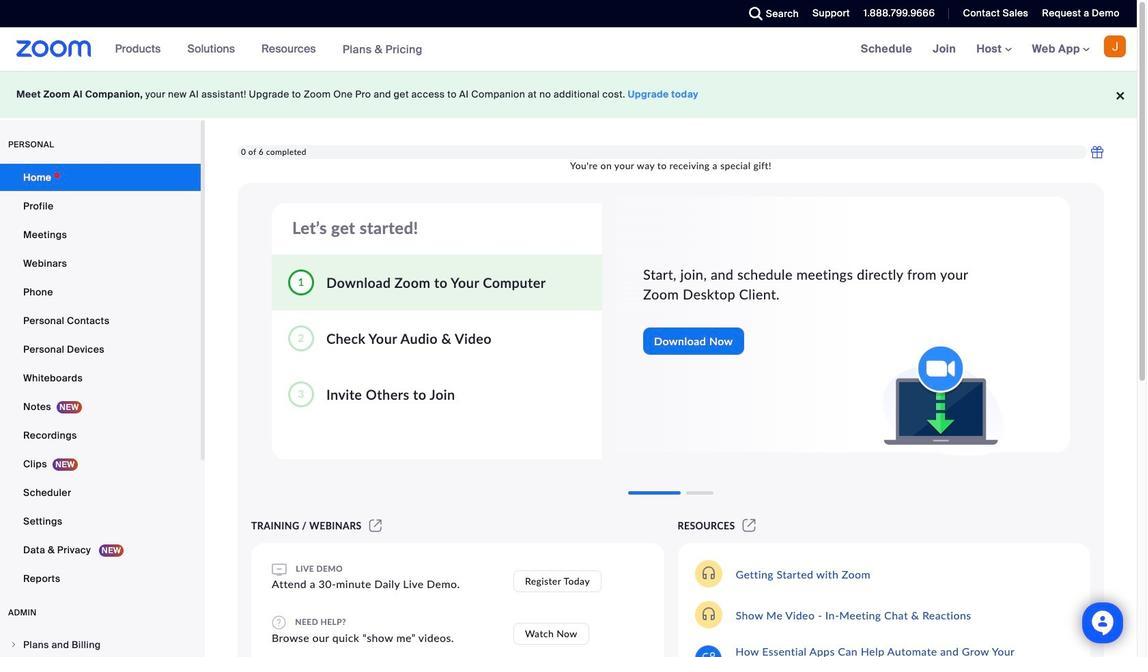 Task type: locate. For each thing, give the bounding box(es) containing it.
personal menu menu
[[0, 164, 201, 594]]

footer
[[0, 71, 1138, 118]]

profile picture image
[[1105, 36, 1127, 57]]

zoom logo image
[[16, 40, 91, 57]]

banner
[[0, 27, 1138, 72]]

window new image
[[367, 521, 384, 532]]

menu item
[[0, 633, 201, 658]]



Task type: describe. For each thing, give the bounding box(es) containing it.
meetings navigation
[[851, 27, 1138, 72]]

window new image
[[741, 521, 758, 532]]

right image
[[10, 642, 18, 650]]

product information navigation
[[105, 27, 433, 72]]



Task type: vqa. For each thing, say whether or not it's contained in the screenshot.
PROFILE PICTURE
yes



